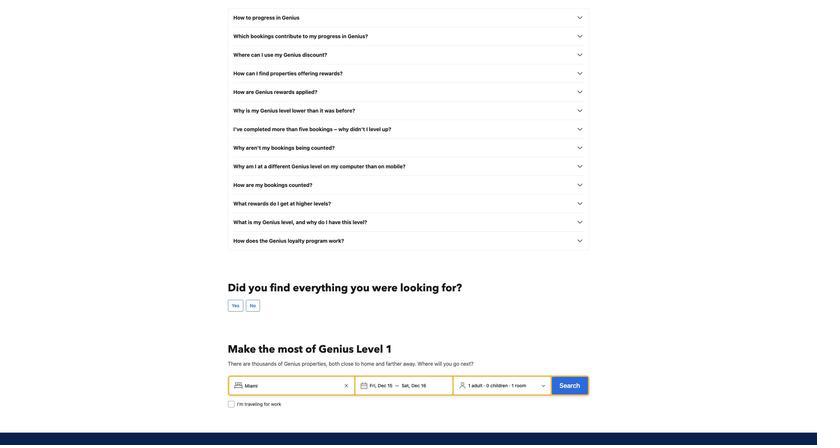 Task type: vqa. For each thing, say whether or not it's contained in the screenshot.
the bottommost price
no



Task type: describe. For each thing, give the bounding box(es) containing it.
2 vertical spatial level
[[310, 164, 322, 169]]

Where are you going? field
[[242, 380, 343, 392]]

i inside "dropdown button"
[[256, 71, 258, 76]]

why is my genius level lower than it was before?
[[234, 108, 355, 114]]

1 horizontal spatial find
[[270, 281, 290, 295]]

my up the completed
[[252, 108, 259, 114]]

aren't
[[246, 145, 261, 151]]

everything
[[293, 281, 348, 295]]

genius left level,
[[263, 219, 280, 225]]

mobile?
[[386, 164, 406, 169]]

genius up the both
[[319, 342, 354, 357]]

of for most
[[306, 342, 316, 357]]

contribute
[[275, 33, 302, 39]]

–
[[334, 126, 337, 132]]

computer
[[340, 164, 364, 169]]

does
[[246, 238, 258, 244]]

for?
[[442, 281, 462, 295]]

how are genius rewards applied?
[[234, 89, 318, 95]]

where inside dropdown button
[[234, 52, 250, 58]]

1 horizontal spatial you
[[351, 281, 370, 295]]

yes
[[232, 303, 240, 309]]

higher
[[296, 201, 313, 207]]

1 vertical spatial the
[[259, 342, 275, 357]]

are for genius
[[246, 89, 254, 95]]

fri, dec 15 button
[[367, 380, 395, 392]]

sat, dec 16 button
[[399, 380, 429, 392]]

what for what rewards do i get at higher levels?
[[234, 201, 247, 207]]

did
[[228, 281, 246, 295]]

where can i use my genius discount? button
[[234, 51, 584, 59]]

0
[[487, 383, 489, 388]]

can for where
[[251, 52, 260, 58]]

at inside dropdown button
[[258, 164, 263, 169]]

than inside why is my genius level lower than it was before? dropdown button
[[307, 108, 319, 114]]

a
[[264, 164, 267, 169]]

rewards inside dropdown button
[[274, 89, 295, 95]]

this
[[342, 219, 352, 225]]

how for how are my bookings counted?
[[234, 182, 245, 188]]

room
[[515, 383, 526, 388]]

do inside dropdown button
[[318, 219, 325, 225]]

1 · from the left
[[484, 383, 485, 388]]

more
[[272, 126, 285, 132]]

why inside what is my genius level, and why do i have this level? dropdown button
[[307, 219, 317, 225]]

traveling
[[245, 402, 263, 407]]

why for why aren't my bookings being counted?
[[234, 145, 245, 151]]

no button
[[246, 300, 260, 312]]

what is my genius level, and why do i have this level? button
[[234, 218, 584, 226]]

looking
[[400, 281, 439, 295]]

genius down how are genius rewards applied?
[[260, 108, 278, 114]]

is for why
[[246, 108, 250, 114]]

how can i find properties offering rewards?
[[234, 71, 343, 76]]

genius down most
[[284, 361, 301, 367]]

why for why is my genius level lower than it was before?
[[234, 108, 245, 114]]

loyalty
[[288, 238, 305, 244]]

i right am
[[255, 164, 257, 169]]

level?
[[353, 219, 367, 225]]

2 · from the left
[[509, 383, 511, 388]]

five
[[299, 126, 308, 132]]

different
[[268, 164, 290, 169]]

i'm
[[237, 402, 244, 407]]

what for what is my genius level, and why do i have this level?
[[234, 219, 247, 225]]

2 vertical spatial to
[[355, 361, 360, 367]]

1 vertical spatial counted?
[[289, 182, 313, 188]]

how are my bookings counted? button
[[234, 181, 584, 189]]

1 adult · 0 children · 1 room button
[[456, 380, 548, 392]]

is for what
[[248, 219, 252, 225]]

children
[[491, 383, 508, 388]]

where can i use my genius discount?
[[234, 52, 327, 58]]

i left use at left top
[[262, 52, 263, 58]]

what rewards do i get at higher levels? button
[[234, 200, 584, 208]]

bookings left –
[[310, 126, 333, 132]]

which
[[234, 33, 249, 39]]

how for how can i find properties offering rewards?
[[234, 71, 245, 76]]

most
[[278, 342, 303, 357]]

discount?
[[302, 52, 327, 58]]

bookings down different
[[264, 182, 288, 188]]

work
[[271, 402, 281, 407]]

my up does
[[254, 219, 261, 225]]

2 dec from the left
[[412, 383, 420, 388]]

i've completed more than five bookings – why didn't i level up?
[[234, 126, 391, 132]]

1 horizontal spatial 1
[[468, 383, 471, 388]]

why aren't my bookings being counted?
[[234, 145, 335, 151]]

why for why am i at a different genius level on my computer than on mobile?
[[234, 164, 245, 169]]

adult
[[472, 383, 483, 388]]

how to progress in genius button
[[234, 14, 584, 22]]

there
[[228, 361, 242, 367]]

can for how
[[246, 71, 255, 76]]

applied?
[[296, 89, 318, 95]]

work?
[[329, 238, 344, 244]]

sat,
[[402, 383, 410, 388]]

—
[[395, 383, 399, 388]]

search
[[560, 382, 580, 389]]

have
[[329, 219, 341, 225]]

genius down properties
[[255, 89, 273, 95]]

1 horizontal spatial progress
[[318, 33, 341, 39]]

it
[[320, 108, 323, 114]]

level
[[357, 342, 383, 357]]

am
[[246, 164, 254, 169]]

0 horizontal spatial progress
[[252, 15, 275, 21]]

1 horizontal spatial in
[[342, 33, 347, 39]]

next?
[[461, 361, 474, 367]]

properties
[[270, 71, 297, 76]]

2 horizontal spatial level
[[369, 126, 381, 132]]

lower
[[292, 108, 306, 114]]

there are thousands of genius properties, both close to home and farther away. where will you go next?
[[228, 361, 474, 367]]

which bookings contribute to my progress in genius? button
[[234, 32, 584, 40]]

didn't
[[350, 126, 365, 132]]

get
[[280, 201, 289, 207]]

completed
[[244, 126, 271, 132]]

1 on from the left
[[323, 164, 330, 169]]

why am i at a different genius level on my computer than on mobile? button
[[234, 163, 584, 170]]

how for how does the genius loyalty program work?
[[234, 238, 245, 244]]

my inside dropdown button
[[275, 52, 282, 58]]



Task type: locate. For each thing, give the bounding box(es) containing it.
genius inside dropdown button
[[284, 52, 301, 58]]

genius down the being
[[292, 164, 309, 169]]

my right use at left top
[[275, 52, 282, 58]]

genius
[[282, 15, 300, 21], [284, 52, 301, 58], [255, 89, 273, 95], [260, 108, 278, 114], [292, 164, 309, 169], [263, 219, 280, 225], [269, 238, 287, 244], [319, 342, 354, 357], [284, 361, 301, 367]]

progress
[[252, 15, 275, 21], [318, 33, 341, 39]]

and right home at the left
[[376, 361, 385, 367]]

2 vertical spatial why
[[234, 164, 245, 169]]

1 vertical spatial in
[[342, 33, 347, 39]]

0 horizontal spatial than
[[286, 126, 298, 132]]

is up the completed
[[246, 108, 250, 114]]

and
[[296, 219, 305, 225], [376, 361, 385, 367]]

1 horizontal spatial on
[[378, 164, 385, 169]]

1 horizontal spatial to
[[303, 33, 308, 39]]

1 vertical spatial what
[[234, 219, 247, 225]]

0 horizontal spatial 1
[[386, 342, 393, 357]]

16
[[421, 383, 426, 388]]

counted? up higher
[[289, 182, 313, 188]]

no
[[250, 303, 256, 309]]

than inside the i've completed more than five bookings – why didn't i level up? dropdown button
[[286, 126, 298, 132]]

genius left loyalty
[[269, 238, 287, 244]]

at
[[258, 164, 263, 169], [290, 201, 295, 207]]

1 left room
[[512, 383, 514, 388]]

before?
[[336, 108, 355, 114]]

0 vertical spatial at
[[258, 164, 263, 169]]

are for thousands
[[243, 361, 251, 367]]

1 vertical spatial are
[[246, 182, 254, 188]]

2 horizontal spatial 1
[[512, 383, 514, 388]]

why
[[339, 126, 349, 132], [307, 219, 317, 225]]

which bookings contribute to my progress in genius?
[[234, 33, 368, 39]]

i up how are genius rewards applied?
[[256, 71, 258, 76]]

why left aren't
[[234, 145, 245, 151]]

than right computer
[[366, 164, 377, 169]]

1
[[386, 342, 393, 357], [468, 383, 471, 388], [512, 383, 514, 388]]

fri, dec 15 — sat, dec 16
[[370, 383, 426, 388]]

genius?
[[348, 33, 368, 39]]

both
[[329, 361, 340, 367]]

0 vertical spatial find
[[259, 71, 269, 76]]

home
[[361, 361, 375, 367]]

0 horizontal spatial why
[[307, 219, 317, 225]]

0 vertical spatial is
[[246, 108, 250, 114]]

at right get
[[290, 201, 295, 207]]

level,
[[281, 219, 295, 225]]

search button
[[552, 377, 588, 395]]

2 horizontal spatial than
[[366, 164, 377, 169]]

1 horizontal spatial and
[[376, 361, 385, 367]]

how inside "dropdown button"
[[234, 71, 245, 76]]

levels?
[[314, 201, 331, 207]]

0 horizontal spatial dec
[[378, 383, 387, 388]]

2 vertical spatial than
[[366, 164, 377, 169]]

0 vertical spatial where
[[234, 52, 250, 58]]

of for thousands
[[278, 361, 283, 367]]

you
[[249, 281, 268, 295], [351, 281, 370, 295], [444, 361, 452, 367]]

than left five on the top
[[286, 126, 298, 132]]

make
[[228, 342, 256, 357]]

0 vertical spatial level
[[279, 108, 291, 114]]

do inside dropdown button
[[270, 201, 276, 207]]

dec left 16
[[412, 383, 420, 388]]

what inside dropdown button
[[234, 201, 247, 207]]

1 horizontal spatial why
[[339, 126, 349, 132]]

1 horizontal spatial at
[[290, 201, 295, 207]]

and right level,
[[296, 219, 305, 225]]

the inside how does the genius loyalty program work? dropdown button
[[260, 238, 268, 244]]

1 vertical spatial progress
[[318, 33, 341, 39]]

where left will on the bottom of the page
[[418, 361, 433, 367]]

yes button
[[228, 300, 243, 312]]

can left use at left top
[[251, 52, 260, 58]]

what inside dropdown button
[[234, 219, 247, 225]]

how can i find properties offering rewards? button
[[234, 70, 584, 77]]

my left computer
[[331, 164, 339, 169]]

can inside dropdown button
[[251, 52, 260, 58]]

are for my
[[246, 182, 254, 188]]

1 horizontal spatial level
[[310, 164, 322, 169]]

1 vertical spatial than
[[286, 126, 298, 132]]

i've
[[234, 126, 243, 132]]

how are genius rewards applied? button
[[234, 88, 584, 96]]

i'm traveling for work
[[237, 402, 281, 407]]

· left '0' on the right bottom of page
[[484, 383, 485, 388]]

why inside the i've completed more than five bookings – why didn't i level up? dropdown button
[[339, 126, 349, 132]]

why
[[234, 108, 245, 114], [234, 145, 245, 151], [234, 164, 245, 169]]

the right does
[[260, 238, 268, 244]]

0 vertical spatial can
[[251, 52, 260, 58]]

where down which
[[234, 52, 250, 58]]

1 vertical spatial find
[[270, 281, 290, 295]]

how for how are genius rewards applied?
[[234, 89, 245, 95]]

0 horizontal spatial to
[[246, 15, 251, 21]]

1 vertical spatial why
[[307, 219, 317, 225]]

1 why from the top
[[234, 108, 245, 114]]

than
[[307, 108, 319, 114], [286, 126, 298, 132], [366, 164, 377, 169]]

rewards down how are my bookings counted?
[[248, 201, 269, 207]]

3 how from the top
[[234, 89, 245, 95]]

thousands
[[252, 361, 277, 367]]

1 for 1 adult · 0 children · 1 room
[[512, 383, 514, 388]]

1 vertical spatial level
[[369, 126, 381, 132]]

do left get
[[270, 201, 276, 207]]

15
[[388, 383, 393, 388]]

why right –
[[339, 126, 349, 132]]

2 why from the top
[[234, 145, 245, 151]]

where
[[234, 52, 250, 58], [418, 361, 433, 367]]

rewards inside dropdown button
[[248, 201, 269, 207]]

2 horizontal spatial to
[[355, 361, 360, 367]]

use
[[264, 52, 274, 58]]

1 vertical spatial is
[[248, 219, 252, 225]]

will
[[435, 361, 442, 367]]

go
[[454, 361, 460, 367]]

0 vertical spatial what
[[234, 201, 247, 207]]

can
[[251, 52, 260, 58], [246, 71, 255, 76]]

1 horizontal spatial rewards
[[274, 89, 295, 95]]

why up program
[[307, 219, 317, 225]]

was
[[325, 108, 335, 114]]

1 horizontal spatial than
[[307, 108, 319, 114]]

2 what from the top
[[234, 219, 247, 225]]

find inside "dropdown button"
[[259, 71, 269, 76]]

you left were
[[351, 281, 370, 295]]

2 vertical spatial are
[[243, 361, 251, 367]]

2 how from the top
[[234, 71, 245, 76]]

in up the "contribute"
[[276, 15, 281, 21]]

1 what from the top
[[234, 201, 247, 207]]

0 vertical spatial and
[[296, 219, 305, 225]]

0 vertical spatial to
[[246, 15, 251, 21]]

0 horizontal spatial in
[[276, 15, 281, 21]]

1 horizontal spatial ·
[[509, 383, 511, 388]]

0 vertical spatial rewards
[[274, 89, 295, 95]]

close
[[341, 361, 354, 367]]

do left have
[[318, 219, 325, 225]]

1 vertical spatial can
[[246, 71, 255, 76]]

0 vertical spatial progress
[[252, 15, 275, 21]]

1 vertical spatial do
[[318, 219, 325, 225]]

1 for make the most of genius level 1
[[386, 342, 393, 357]]

of up properties,
[[306, 342, 316, 357]]

can inside "dropdown button"
[[246, 71, 255, 76]]

at inside dropdown button
[[290, 201, 295, 207]]

dec left the 15
[[378, 383, 387, 388]]

bookings up different
[[271, 145, 295, 151]]

bookings down how to progress in genius
[[251, 33, 274, 39]]

0 horizontal spatial you
[[249, 281, 268, 295]]

1 horizontal spatial of
[[306, 342, 316, 357]]

1 horizontal spatial dec
[[412, 383, 420, 388]]

of right the thousands
[[278, 361, 283, 367]]

0 horizontal spatial find
[[259, 71, 269, 76]]

1 left adult
[[468, 383, 471, 388]]

for
[[264, 402, 270, 407]]

on left mobile?
[[378, 164, 385, 169]]

in left genius? at the top
[[342, 33, 347, 39]]

what
[[234, 201, 247, 207], [234, 219, 247, 225]]

i left get
[[278, 201, 279, 207]]

why up i've
[[234, 108, 245, 114]]

1 vertical spatial of
[[278, 361, 283, 367]]

than left "it"
[[307, 108, 319, 114]]

rewards?
[[319, 71, 343, 76]]

how are my bookings counted?
[[234, 182, 313, 188]]

0 horizontal spatial and
[[296, 219, 305, 225]]

1 vertical spatial why
[[234, 145, 245, 151]]

0 horizontal spatial ·
[[484, 383, 485, 388]]

how for how to progress in genius
[[234, 15, 245, 21]]

up?
[[382, 126, 391, 132]]

are
[[246, 89, 254, 95], [246, 182, 254, 188], [243, 361, 251, 367]]

2 horizontal spatial you
[[444, 361, 452, 367]]

how to progress in genius
[[234, 15, 300, 21]]

to
[[246, 15, 251, 21], [303, 33, 308, 39], [355, 361, 360, 367]]

my up what rewards do i get at higher levels?
[[255, 182, 263, 188]]

why left am
[[234, 164, 245, 169]]

0 vertical spatial than
[[307, 108, 319, 114]]

0 vertical spatial why
[[339, 126, 349, 132]]

i left have
[[326, 219, 328, 225]]

away.
[[403, 361, 416, 367]]

is up does
[[248, 219, 252, 225]]

1 vertical spatial at
[[290, 201, 295, 207]]

rewards
[[274, 89, 295, 95], [248, 201, 269, 207]]

1 adult · 0 children · 1 room
[[468, 383, 526, 388]]

find
[[259, 71, 269, 76], [270, 281, 290, 295]]

on
[[323, 164, 330, 169], [378, 164, 385, 169]]

why aren't my bookings being counted? button
[[234, 144, 584, 152]]

footer
[[0, 433, 817, 445]]

properties,
[[302, 361, 328, 367]]

you left go in the right bottom of the page
[[444, 361, 452, 367]]

0 horizontal spatial at
[[258, 164, 263, 169]]

0 horizontal spatial rewards
[[248, 201, 269, 207]]

0 vertical spatial the
[[260, 238, 268, 244]]

than inside why am i at a different genius level on my computer than on mobile? dropdown button
[[366, 164, 377, 169]]

0 vertical spatial in
[[276, 15, 281, 21]]

in
[[276, 15, 281, 21], [342, 33, 347, 39]]

can up how are genius rewards applied?
[[246, 71, 255, 76]]

0 vertical spatial counted?
[[311, 145, 335, 151]]

5 how from the top
[[234, 238, 245, 244]]

0 horizontal spatial of
[[278, 361, 283, 367]]

how does the genius loyalty program work? button
[[234, 237, 584, 245]]

2 on from the left
[[378, 164, 385, 169]]

to up which
[[246, 15, 251, 21]]

and inside what is my genius level, and why do i have this level? dropdown button
[[296, 219, 305, 225]]

0 vertical spatial why
[[234, 108, 245, 114]]

0 horizontal spatial on
[[323, 164, 330, 169]]

0 vertical spatial do
[[270, 201, 276, 207]]

what rewards do i get at higher levels?
[[234, 201, 331, 207]]

1 how from the top
[[234, 15, 245, 21]]

3 why from the top
[[234, 164, 245, 169]]

did you find everything you were looking for?
[[228, 281, 462, 295]]

0 vertical spatial are
[[246, 89, 254, 95]]

i right didn't
[[366, 126, 368, 132]]

my right aren't
[[262, 145, 270, 151]]

dec
[[378, 383, 387, 388], [412, 383, 420, 388]]

counted? up why am i at a different genius level on my computer than on mobile?
[[311, 145, 335, 151]]

my up discount?
[[309, 33, 317, 39]]

do
[[270, 201, 276, 207], [318, 219, 325, 225]]

genius down the "contribute"
[[284, 52, 301, 58]]

bookings
[[251, 33, 274, 39], [310, 126, 333, 132], [271, 145, 295, 151], [264, 182, 288, 188]]

1 vertical spatial where
[[418, 361, 433, 367]]

genius up the "contribute"
[[282, 15, 300, 21]]

of
[[306, 342, 316, 357], [278, 361, 283, 367]]

· right children
[[509, 383, 511, 388]]

program
[[306, 238, 328, 244]]

1 vertical spatial and
[[376, 361, 385, 367]]

farther
[[386, 361, 402, 367]]

1 horizontal spatial where
[[418, 361, 433, 367]]

being
[[296, 145, 310, 151]]

at left a
[[258, 164, 263, 169]]

the up the thousands
[[259, 342, 275, 357]]

1 vertical spatial rewards
[[248, 201, 269, 207]]

0 horizontal spatial do
[[270, 201, 276, 207]]

1 horizontal spatial do
[[318, 219, 325, 225]]

1 vertical spatial to
[[303, 33, 308, 39]]

i've completed more than five bookings – why didn't i level up? button
[[234, 125, 584, 133]]

why am i at a different genius level on my computer than on mobile?
[[234, 164, 406, 169]]

0 vertical spatial of
[[306, 342, 316, 357]]

how does the genius loyalty program work?
[[234, 238, 344, 244]]

4 how from the top
[[234, 182, 245, 188]]

to right the "contribute"
[[303, 33, 308, 39]]

fri,
[[370, 383, 377, 388]]

1 up farther
[[386, 342, 393, 357]]

1 dec from the left
[[378, 383, 387, 388]]

to right close
[[355, 361, 360, 367]]

0 horizontal spatial where
[[234, 52, 250, 58]]

you up no
[[249, 281, 268, 295]]

rewards down properties
[[274, 89, 295, 95]]

what is my genius level, and why do i have this level?
[[234, 219, 367, 225]]

were
[[372, 281, 398, 295]]

on left computer
[[323, 164, 330, 169]]

0 horizontal spatial level
[[279, 108, 291, 114]]



